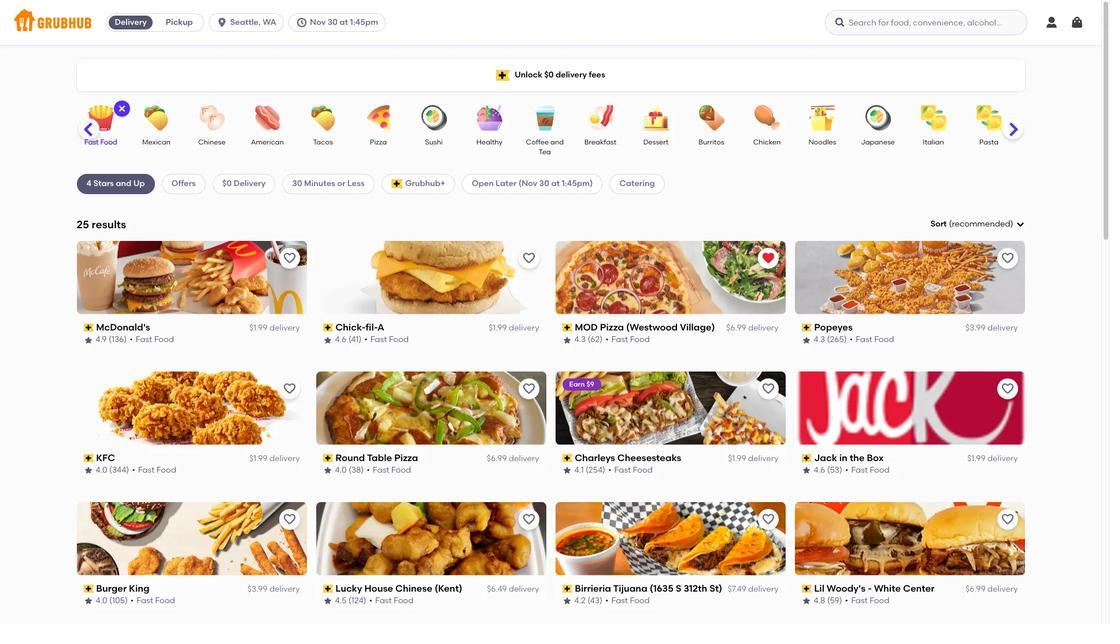 Task type: locate. For each thing, give the bounding box(es) containing it.
subscription pass image left round
[[323, 455, 333, 463]]

subscription pass image left chick-
[[323, 324, 333, 332]]

subscription pass image left lucky
[[323, 585, 333, 594]]

0 horizontal spatial chinese
[[198, 138, 226, 146]]

0 vertical spatial $3.99 delivery
[[966, 324, 1019, 333]]

fast for mod
[[612, 335, 629, 345]]

and
[[551, 138, 564, 146], [116, 179, 132, 189]]

food down table
[[392, 466, 411, 476]]

italian image
[[914, 105, 954, 131]]

stars
[[93, 179, 114, 189]]

japanese
[[862, 138, 896, 146]]

30 right (nov
[[540, 179, 550, 189]]

subscription pass image for round table pizza
[[323, 455, 333, 463]]

• right (105)
[[131, 597, 134, 607]]

delivery down american
[[234, 179, 266, 189]]

center
[[904, 584, 935, 595]]

0 horizontal spatial 4.3
[[575, 335, 586, 345]]

$1.99 for kfc
[[250, 454, 268, 464]]

save this restaurant image
[[522, 252, 536, 265], [1001, 252, 1015, 265], [283, 382, 297, 396], [1001, 382, 1015, 396], [283, 513, 297, 527], [522, 513, 536, 527], [1001, 513, 1015, 527]]

star icon image left 4.5
[[323, 597, 332, 607]]

save this restaurant image for burger king
[[283, 513, 297, 527]]

4.0 left the (38)
[[335, 466, 347, 476]]

the
[[850, 453, 865, 464]]

offers
[[172, 179, 196, 189]]

1 horizontal spatial svg image
[[1016, 220, 1026, 229]]

fast for burger
[[137, 597, 153, 607]]

subscription pass image
[[323, 324, 333, 332], [563, 324, 573, 332], [563, 455, 573, 463], [802, 455, 813, 463], [84, 585, 94, 594], [563, 585, 573, 594], [802, 585, 813, 594]]

svg image
[[1046, 16, 1059, 30], [296, 17, 308, 28], [1016, 220, 1026, 229]]

subscription pass image for mod pizza (westwood village)
[[563, 324, 573, 332]]

$0 right offers
[[223, 179, 232, 189]]

•
[[130, 335, 133, 345], [365, 335, 368, 345], [606, 335, 609, 345], [850, 335, 854, 345], [132, 466, 135, 476], [367, 466, 370, 476], [609, 466, 612, 476], [846, 466, 849, 476], [131, 597, 134, 607], [369, 597, 373, 607], [606, 597, 609, 607], [846, 597, 849, 607]]

food for charleys
[[633, 466, 653, 476]]

25
[[77, 218, 89, 231]]

1 vertical spatial 4.6
[[814, 466, 826, 476]]

1 vertical spatial and
[[116, 179, 132, 189]]

• fast food for charleys cheesesteaks
[[609, 466, 653, 476]]

1 horizontal spatial grubhub plus flag logo image
[[497, 70, 510, 81]]

earn
[[570, 381, 585, 389]]

subscription pass image left mod at the right of the page
[[563, 324, 573, 332]]

fast for jack
[[852, 466, 869, 476]]

0 vertical spatial pizza
[[370, 138, 387, 146]]

• for jack in the box
[[846, 466, 849, 476]]

1 vertical spatial $3.99
[[248, 585, 268, 595]]

• for popeyes
[[850, 335, 854, 345]]

dessert
[[644, 138, 669, 146]]

$0 right the unlock
[[545, 70, 554, 80]]

4.0 for kfc
[[96, 466, 107, 476]]

pizza down "pizza" image
[[370, 138, 387, 146]]

2 vertical spatial $6.99
[[966, 585, 986, 595]]

1 vertical spatial grubhub plus flag logo image
[[392, 180, 403, 189]]

4.5 (124)
[[335, 597, 367, 607]]

grubhub plus flag logo image left grubhub+
[[392, 180, 403, 189]]

$6.99
[[727, 324, 747, 333], [487, 454, 507, 464], [966, 585, 986, 595]]

grubhub plus flag logo image
[[497, 70, 510, 81], [392, 180, 403, 189]]

nov
[[310, 17, 326, 27]]

0 vertical spatial chinese
[[198, 138, 226, 146]]

at left 1:45pm
[[340, 17, 348, 27]]

food right (105)
[[155, 597, 175, 607]]

star icon image left 4.8
[[802, 597, 812, 607]]

2 4.3 from the left
[[814, 335, 826, 345]]

fast right (62)
[[612, 335, 629, 345]]

fil-
[[366, 322, 378, 333]]

fast down house
[[376, 597, 392, 607]]

save this restaurant button for chick-fil-a
[[519, 248, 540, 269]]

lil
[[815, 584, 825, 595]]

subscription pass image left burger
[[84, 585, 94, 594]]

chinese left (kent)
[[396, 584, 433, 595]]

• fast food down mcdonald's
[[130, 335, 174, 345]]

pizza up (62)
[[600, 322, 624, 333]]

• fast food down mod pizza (westwood village)
[[606, 335, 650, 345]]

1 vertical spatial $3.99 delivery
[[248, 585, 300, 595]]

burritos
[[699, 138, 725, 146]]

unlock $0 delivery fees
[[515, 70, 606, 80]]

star icon image left 4.1
[[563, 467, 572, 476]]

$7.49 delivery
[[728, 585, 779, 595]]

subscription pass image left kfc
[[84, 455, 94, 463]]

$1.99 for mcdonald's
[[250, 324, 268, 333]]

• right (124)
[[369, 597, 373, 607]]

chinese down chinese 'image'
[[198, 138, 226, 146]]

subscription pass image for lucky house chinese (kent)
[[323, 585, 333, 594]]

0 horizontal spatial pizza
[[370, 138, 387, 146]]

delivery for fil-
[[509, 324, 540, 333]]

star icon image left 4.9
[[84, 336, 93, 345]]

1 horizontal spatial and
[[551, 138, 564, 146]]

• fast food down tijuana
[[606, 597, 650, 607]]

subscription pass image left lil
[[802, 585, 813, 594]]

• fast food for mod pizza (westwood village)
[[606, 335, 650, 345]]

2 vertical spatial pizza
[[395, 453, 418, 464]]

2 vertical spatial $6.99 delivery
[[966, 585, 1019, 595]]

kfc
[[96, 453, 115, 464]]

save this restaurant button for burger king
[[279, 510, 300, 530]]

0 horizontal spatial 30
[[292, 179, 302, 189]]

breakfast image
[[581, 105, 621, 131]]

grubhub plus flag logo image left the unlock
[[497, 70, 510, 81]]

$3.99 delivery
[[966, 324, 1019, 333], [248, 585, 300, 595]]

$6.99 delivery for round table pizza
[[487, 454, 540, 464]]

round table pizza logo image
[[316, 372, 547, 445]]

food right (265)
[[875, 335, 895, 345]]

)
[[1011, 219, 1014, 229]]

1 horizontal spatial 30
[[328, 17, 338, 27]]

• fast food down king
[[131, 597, 175, 607]]

• fast food right (265)
[[850, 335, 895, 345]]

star icon image left "4.0 (344)"
[[84, 467, 93, 476]]

4.0 down kfc
[[96, 466, 107, 476]]

save this restaurant button
[[279, 248, 300, 269], [519, 248, 540, 269], [998, 248, 1019, 269], [279, 379, 300, 400], [519, 379, 540, 400], [758, 379, 779, 400], [998, 379, 1019, 400], [279, 510, 300, 530], [519, 510, 540, 530], [758, 510, 779, 530], [998, 510, 1019, 530]]

0 horizontal spatial at
[[340, 17, 348, 27]]

subscription pass image for mcdonald's
[[84, 324, 94, 332]]

at inside button
[[340, 17, 348, 27]]

4.6
[[335, 335, 347, 345], [814, 466, 826, 476]]

• fast food right (344)
[[132, 466, 176, 476]]

4.1
[[575, 466, 584, 476]]

• right the (136)
[[130, 335, 133, 345]]

star icon image left 4.6 (41) at the bottom left
[[323, 336, 332, 345]]

• fast food for jack in the box
[[846, 466, 890, 476]]

0 vertical spatial $3.99
[[966, 324, 986, 333]]

house
[[365, 584, 393, 595]]

food for mod
[[631, 335, 650, 345]]

0 horizontal spatial $0
[[223, 179, 232, 189]]

catering
[[620, 179, 655, 189]]

subscription pass image left popeyes
[[802, 324, 813, 332]]

• right the (43)
[[606, 597, 609, 607]]

seattle,
[[230, 17, 261, 27]]

food down box
[[870, 466, 890, 476]]

results
[[92, 218, 126, 231]]

svg image inside field
[[1016, 220, 1026, 229]]

0 vertical spatial at
[[340, 17, 348, 27]]

1 horizontal spatial $3.99 delivery
[[966, 324, 1019, 333]]

2 horizontal spatial $6.99 delivery
[[966, 585, 1019, 595]]

• fast food down box
[[846, 466, 890, 476]]

-
[[868, 584, 872, 595]]

• fast food down a
[[365, 335, 409, 345]]

(254)
[[586, 466, 606, 476]]

save this restaurant image for lucky house chinese (kent)
[[522, 513, 536, 527]]

subscription pass image left the charleys
[[563, 455, 573, 463]]

0 vertical spatial $6.99
[[727, 324, 747, 333]]

tacos image
[[303, 105, 343, 131]]

sushi image
[[414, 105, 455, 131]]

• right (254)
[[609, 466, 612, 476]]

2 horizontal spatial svg image
[[1046, 16, 1059, 30]]

(105)
[[109, 597, 128, 607]]

• fast food down lucky house chinese (kent)
[[369, 597, 414, 607]]

save this restaurant image for round table pizza
[[522, 382, 536, 396]]

save this restaurant button for kfc
[[279, 379, 300, 400]]

1 horizontal spatial at
[[552, 179, 560, 189]]

• right (265)
[[850, 335, 854, 345]]

(62)
[[588, 335, 603, 345]]

delivery for in
[[988, 454, 1019, 464]]

fast down tijuana
[[612, 597, 628, 607]]

$1.99 delivery
[[250, 324, 300, 333], [489, 324, 540, 333], [250, 454, 300, 464], [729, 454, 779, 464], [968, 454, 1019, 464]]

food down lucky house chinese (kent)
[[394, 597, 414, 607]]

save this restaurant image for chick-fil-a
[[522, 252, 536, 265]]

• fast food down table
[[367, 466, 411, 476]]

$3.99
[[966, 324, 986, 333], [248, 585, 268, 595]]

$1.99 delivery for charleys cheesesteaks
[[729, 454, 779, 464]]

$6.99 delivery
[[727, 324, 779, 333], [487, 454, 540, 464], [966, 585, 1019, 595]]

4.5
[[335, 597, 347, 607]]

subscription pass image for burger king
[[84, 585, 94, 594]]

fast down table
[[373, 466, 390, 476]]

subscription pass image left jack
[[802, 455, 813, 463]]

coffee
[[526, 138, 549, 146]]

• fast food for mcdonald's
[[130, 335, 174, 345]]

$6.99 for round table pizza
[[487, 454, 507, 464]]

subscription pass image for lil woody's - white center
[[802, 585, 813, 594]]

food right (344)
[[157, 466, 176, 476]]

star icon image for burger king
[[84, 597, 93, 607]]

star icon image for jack in the box
[[802, 467, 812, 476]]

food down birrieria tijuana (1635 s 312th st)
[[630, 597, 650, 607]]

birrieria
[[575, 584, 612, 595]]

fast food
[[85, 138, 117, 146]]

• fast food for birrieria tijuana (1635 s 312th st)
[[606, 597, 650, 607]]

1 horizontal spatial delivery
[[234, 179, 266, 189]]

round table pizza
[[336, 453, 418, 464]]

0 vertical spatial $0
[[545, 70, 554, 80]]

save this restaurant button for popeyes
[[998, 248, 1019, 269]]

lucky house chinese (kent)
[[336, 584, 463, 595]]

up
[[133, 179, 145, 189]]

fast down king
[[137, 597, 153, 607]]

• right (53)
[[846, 466, 849, 476]]

$7.49
[[728, 585, 747, 595]]

0 horizontal spatial $6.99
[[487, 454, 507, 464]]

star icon image left 4.3 (265)
[[802, 336, 812, 345]]

0 vertical spatial 4.6
[[335, 335, 347, 345]]

fast down a
[[371, 335, 387, 345]]

4.9 (136)
[[96, 335, 127, 345]]

fast down the
[[852, 466, 869, 476]]

subscription pass image for kfc
[[84, 455, 94, 463]]

jack
[[815, 453, 838, 464]]

• for birrieria tijuana (1635 s 312th st)
[[606, 597, 609, 607]]

4.6 down jack
[[814, 466, 826, 476]]

star icon image
[[84, 336, 93, 345], [323, 336, 332, 345], [563, 336, 572, 345], [802, 336, 812, 345], [84, 467, 93, 476], [323, 467, 332, 476], [563, 467, 572, 476], [802, 467, 812, 476], [84, 597, 93, 607], [323, 597, 332, 607], [563, 597, 572, 607], [802, 597, 812, 607]]

30 minutes or less
[[292, 179, 365, 189]]

fast right (265)
[[856, 335, 873, 345]]

4.8
[[814, 597, 826, 607]]

round
[[336, 453, 365, 464]]

30 inside 'nov 30 at 1:45pm' button
[[328, 17, 338, 27]]

subscription pass image left mcdonald's
[[84, 324, 94, 332]]

1 horizontal spatial $6.99
[[727, 324, 747, 333]]

• right (41)
[[365, 335, 368, 345]]

0 horizontal spatial $6.99 delivery
[[487, 454, 540, 464]]

and left up
[[116, 179, 132, 189]]

pizza right table
[[395, 453, 418, 464]]

save this restaurant image for popeyes
[[1001, 252, 1015, 265]]

birrieria tijuana (1635 s 312th st) logo image
[[556, 503, 786, 576]]

svg image
[[1071, 16, 1085, 30], [216, 17, 228, 28], [835, 17, 847, 28], [117, 104, 126, 113]]

food for chick-
[[389, 335, 409, 345]]

1 vertical spatial $6.99 delivery
[[487, 454, 540, 464]]

food for burger
[[155, 597, 175, 607]]

save this restaurant image
[[283, 252, 297, 265], [522, 382, 536, 396], [762, 382, 776, 396], [762, 513, 776, 527]]

lil woody's - white center
[[815, 584, 935, 595]]

30 right nov
[[328, 17, 338, 27]]

tijuana
[[614, 584, 648, 595]]

delivery for house
[[509, 585, 540, 595]]

None field
[[931, 219, 1026, 230]]

food down cheesesteaks
[[633, 466, 653, 476]]

star icon image left 4.0 (105)
[[84, 597, 93, 607]]

star icon image for mcdonald's
[[84, 336, 93, 345]]

4.6 for jack in the box
[[814, 466, 826, 476]]

star icon image left 4.6 (53)
[[802, 467, 812, 476]]

1 horizontal spatial chinese
[[396, 584, 433, 595]]

0 horizontal spatial grubhub plus flag logo image
[[392, 180, 403, 189]]

mod pizza (westwood village)
[[575, 322, 716, 333]]

1 horizontal spatial $0
[[545, 70, 554, 80]]

• fast food down 'charleys cheesesteaks'
[[609, 466, 653, 476]]

delivery for tijuana
[[749, 585, 779, 595]]

4.2 (43)
[[575, 597, 603, 607]]

fast down woody's
[[852, 597, 868, 607]]

charleys cheesesteaks
[[575, 453, 682, 464]]

(43)
[[588, 597, 603, 607]]

lucky
[[336, 584, 362, 595]]

4.3 down mod at the right of the page
[[575, 335, 586, 345]]

1 horizontal spatial 4.3
[[814, 335, 826, 345]]

4.0
[[96, 466, 107, 476], [335, 466, 347, 476], [96, 597, 107, 607]]

• right (59)
[[846, 597, 849, 607]]

food down mod pizza (westwood village)
[[631, 335, 650, 345]]

• right (62)
[[606, 335, 609, 345]]

delivery left pickup
[[115, 17, 147, 27]]

30 left minutes
[[292, 179, 302, 189]]

• right (344)
[[132, 466, 135, 476]]

star icon image left 4.0 (38)
[[323, 467, 332, 476]]

fast
[[85, 138, 99, 146], [136, 335, 152, 345], [371, 335, 387, 345], [612, 335, 629, 345], [856, 335, 873, 345], [138, 466, 155, 476], [373, 466, 390, 476], [615, 466, 631, 476], [852, 466, 869, 476], [137, 597, 153, 607], [376, 597, 392, 607], [612, 597, 628, 607], [852, 597, 868, 607]]

1 vertical spatial pizza
[[600, 322, 624, 333]]

1 vertical spatial $6.99
[[487, 454, 507, 464]]

4.6 left (41)
[[335, 335, 347, 345]]

at left 1:45pm)
[[552, 179, 560, 189]]

subscription pass image for birrieria tijuana (1635 s 312th st)
[[563, 585, 573, 594]]

1 horizontal spatial $6.99 delivery
[[727, 324, 779, 333]]

1 vertical spatial chinese
[[396, 584, 433, 595]]

food down lil woody's - white center
[[870, 597, 890, 607]]

1 horizontal spatial 4.6
[[814, 466, 826, 476]]

1 vertical spatial at
[[552, 179, 560, 189]]

and up the tea
[[551, 138, 564, 146]]

mexican image
[[136, 105, 177, 131]]

4.3
[[575, 335, 586, 345], [814, 335, 826, 345]]

0 vertical spatial $6.99 delivery
[[727, 324, 779, 333]]

0 horizontal spatial svg image
[[296, 17, 308, 28]]

delivery for woody's
[[988, 585, 1019, 595]]

25 results
[[77, 218, 126, 231]]

0 horizontal spatial $3.99 delivery
[[248, 585, 300, 595]]

4.3 left (265)
[[814, 335, 826, 345]]

fast for lil
[[852, 597, 868, 607]]

$3.99 delivery for popeyes
[[966, 324, 1019, 333]]

0 horizontal spatial 4.6
[[335, 335, 347, 345]]

subscription pass image left birrieria
[[563, 585, 573, 594]]

• fast food for chick-fil-a
[[365, 335, 409, 345]]

healthy image
[[470, 105, 510, 131]]

fast down 'charleys cheesesteaks'
[[615, 466, 631, 476]]

• fast food for kfc
[[132, 466, 176, 476]]

4.3 for mod pizza (westwood village)
[[575, 335, 586, 345]]

subscription pass image for chick-fil-a
[[323, 324, 333, 332]]

1 horizontal spatial $3.99
[[966, 324, 986, 333]]

0 vertical spatial delivery
[[115, 17, 147, 27]]

burger king logo image
[[77, 503, 307, 576]]

$3.99 delivery for burger king
[[248, 585, 300, 595]]

4.0 down burger
[[96, 597, 107, 607]]

save this restaurant image for kfc
[[283, 382, 297, 396]]

food right (41)
[[389, 335, 409, 345]]

open later (nov 30 at 1:45pm)
[[472, 179, 593, 189]]

save this restaurant image for mcdonald's
[[283, 252, 297, 265]]

save this restaurant image for jack in the box
[[1001, 382, 1015, 396]]

2 horizontal spatial $6.99
[[966, 585, 986, 595]]

$6.99 for mod pizza (westwood village)
[[727, 324, 747, 333]]

japanese image
[[858, 105, 899, 131]]

• right the (38)
[[367, 466, 370, 476]]

pickup
[[166, 17, 193, 27]]

1 4.3 from the left
[[575, 335, 586, 345]]

subscription pass image
[[84, 324, 94, 332], [802, 324, 813, 332], [84, 455, 94, 463], [323, 455, 333, 463], [323, 585, 333, 594]]

• fast food down -
[[846, 597, 890, 607]]

$0
[[545, 70, 554, 80], [223, 179, 232, 189]]

star icon image left 4.3 (62)
[[563, 336, 572, 345]]

0 vertical spatial and
[[551, 138, 564, 146]]

fast for chick-
[[371, 335, 387, 345]]

0 horizontal spatial delivery
[[115, 17, 147, 27]]

star icon image left 4.2
[[563, 597, 572, 607]]

4.0 (105)
[[96, 597, 128, 607]]

4.3 (62)
[[575, 335, 603, 345]]

earn $9
[[570, 381, 595, 389]]

(265)
[[828, 335, 847, 345]]

coffee and tea
[[526, 138, 564, 156]]

0 vertical spatial grubhub plus flag logo image
[[497, 70, 510, 81]]

• for kfc
[[132, 466, 135, 476]]

sushi
[[425, 138, 443, 146]]

star icon image for chick-fil-a
[[323, 336, 332, 345]]

$1.99 for jack in the box
[[968, 454, 986, 464]]

0 horizontal spatial $3.99
[[248, 585, 268, 595]]

star icon image for charleys cheesesteaks
[[563, 467, 572, 476]]



Task type: vqa. For each thing, say whether or not it's contained in the screenshot.
• related to Lucky House Chinese (Kent)
yes



Task type: describe. For each thing, give the bounding box(es) containing it.
fast for lucky
[[376, 597, 392, 607]]

star icon image for kfc
[[84, 467, 93, 476]]

or
[[338, 179, 346, 189]]

4 stars and up
[[87, 179, 145, 189]]

food for birrieria
[[630, 597, 650, 607]]

star icon image for birrieria tijuana (1635 s 312th st)
[[563, 597, 572, 607]]

dessert image
[[636, 105, 677, 131]]

• for lucky house chinese (kent)
[[369, 597, 373, 607]]

american
[[251, 138, 284, 146]]

chick-fil-a
[[336, 322, 385, 333]]

village)
[[680, 322, 716, 333]]

2 horizontal spatial 30
[[540, 179, 550, 189]]

burger
[[96, 584, 127, 595]]

delivery for table
[[509, 454, 540, 464]]

saved restaurant image
[[762, 252, 776, 265]]

seattle, wa button
[[209, 13, 289, 32]]

4.3 (265)
[[814, 335, 847, 345]]

chicken image
[[747, 105, 788, 131]]

a
[[378, 322, 385, 333]]

$1.99 for charleys cheesesteaks
[[729, 454, 747, 464]]

$6.99 delivery for mod pizza (westwood village)
[[727, 324, 779, 333]]

star icon image for round table pizza
[[323, 467, 332, 476]]

4.1 (254)
[[575, 466, 606, 476]]

later
[[496, 179, 517, 189]]

delivery for pizza
[[749, 324, 779, 333]]

mod
[[575, 322, 598, 333]]

$1.99 delivery for jack in the box
[[968, 454, 1019, 464]]

2 horizontal spatial pizza
[[600, 322, 624, 333]]

sort ( recommended )
[[931, 219, 1014, 229]]

burritos image
[[692, 105, 732, 131]]

• for burger king
[[131, 597, 134, 607]]

fast for round
[[373, 466, 390, 476]]

burger king
[[96, 584, 150, 595]]

nov 30 at 1:45pm
[[310, 17, 378, 27]]

fast down the fast food image
[[85, 138, 99, 146]]

save this restaurant image for birrieria tijuana (1635 s 312th st)
[[762, 513, 776, 527]]

grubhub plus flag logo image for unlock $0 delivery fees
[[497, 70, 510, 81]]

• fast food for popeyes
[[850, 335, 895, 345]]

$1.99 delivery for mcdonald's
[[250, 324, 300, 333]]

chicken
[[754, 138, 781, 146]]

fast for charleys
[[615, 466, 631, 476]]

mcdonald's
[[96, 322, 150, 333]]

breakfast
[[585, 138, 617, 146]]

main navigation navigation
[[0, 0, 1102, 45]]

save this restaurant button for lucky house chinese (kent)
[[519, 510, 540, 530]]

popeyes logo image
[[795, 241, 1026, 315]]

save this restaurant button for jack in the box
[[998, 379, 1019, 400]]

coffee and tea image
[[525, 105, 566, 131]]

noodles
[[809, 138, 837, 146]]

• fast food for round table pizza
[[367, 466, 411, 476]]

food for lucky
[[394, 597, 414, 607]]

$3.99 for popeyes
[[966, 324, 986, 333]]

sort
[[931, 219, 948, 229]]

save this restaurant button for birrieria tijuana (1635 s 312th st)
[[758, 510, 779, 530]]

birrieria tijuana (1635 s 312th st)
[[575, 584, 723, 595]]

$6.49 delivery
[[487, 585, 540, 595]]

cheesesteaks
[[618, 453, 682, 464]]

• for chick-fil-a
[[365, 335, 368, 345]]

mexican
[[142, 138, 171, 146]]

4.9
[[96, 335, 107, 345]]

4.0 (344)
[[96, 466, 129, 476]]

nov 30 at 1:45pm button
[[289, 13, 391, 32]]

svg image inside seattle, wa button
[[216, 17, 228, 28]]

star icon image for lucky house chinese (kent)
[[323, 597, 332, 607]]

subscription pass image for popeyes
[[802, 324, 813, 332]]

lil woody's - white center logo image
[[795, 503, 1026, 576]]

fast down mcdonald's
[[136, 335, 152, 345]]

mod pizza (westwood village) logo image
[[556, 241, 786, 315]]

noodles image
[[803, 105, 843, 131]]

save this restaurant button for mcdonald's
[[279, 248, 300, 269]]

popeyes
[[815, 322, 853, 333]]

• for lil woody's - white center
[[846, 597, 849, 607]]

fast right (344)
[[138, 466, 155, 476]]

wa
[[263, 17, 277, 27]]

less
[[348, 179, 365, 189]]

food down the fast food image
[[100, 138, 117, 146]]

(1635
[[650, 584, 674, 595]]

$0 delivery
[[223, 179, 266, 189]]

$9
[[587, 381, 595, 389]]

delivery for king
[[270, 585, 300, 595]]

fast for birrieria
[[612, 597, 628, 607]]

in
[[840, 453, 848, 464]]

pasta image
[[970, 105, 1010, 131]]

chinese image
[[192, 105, 232, 131]]

kfc logo image
[[77, 372, 307, 445]]

grubhub+
[[406, 179, 446, 189]]

(136)
[[109, 335, 127, 345]]

4.0 for burger king
[[96, 597, 107, 607]]

none field containing sort
[[931, 219, 1026, 230]]

1 vertical spatial $0
[[223, 179, 232, 189]]

svg image inside 'nov 30 at 1:45pm' button
[[296, 17, 308, 28]]

Search for food, convenience, alcohol... search field
[[826, 10, 1028, 35]]

• fast food for burger king
[[131, 597, 175, 607]]

(124)
[[349, 597, 367, 607]]

white
[[875, 584, 902, 595]]

(nov
[[519, 179, 538, 189]]

s
[[676, 584, 682, 595]]

save this restaurant image for lil woody's - white center
[[1001, 513, 1015, 527]]

• for mod pizza (westwood village)
[[606, 335, 609, 345]]

$1.99 delivery for chick-fil-a
[[489, 324, 540, 333]]

star icon image for popeyes
[[802, 336, 812, 345]]

(38)
[[349, 466, 364, 476]]

(53)
[[828, 466, 843, 476]]

(344)
[[109, 466, 129, 476]]

grubhub plus flag logo image for grubhub+
[[392, 180, 403, 189]]

• for charleys cheesesteaks
[[609, 466, 612, 476]]

food for round
[[392, 466, 411, 476]]

$6.49
[[487, 585, 507, 595]]

healthy
[[477, 138, 503, 146]]

jack in the box logo image
[[795, 372, 1026, 445]]

food right the (136)
[[154, 335, 174, 345]]

• for round table pizza
[[367, 466, 370, 476]]

4.3 for popeyes
[[814, 335, 826, 345]]

unlock
[[515, 70, 543, 80]]

charleys
[[575, 453, 616, 464]]

star icon image for lil woody's - white center
[[802, 597, 812, 607]]

charleys cheesesteaks logo image
[[556, 372, 786, 445]]

1 vertical spatial delivery
[[234, 179, 266, 189]]

(kent)
[[435, 584, 463, 595]]

delivery for cheesesteaks
[[749, 454, 779, 464]]

star icon image for mod pizza (westwood village)
[[563, 336, 572, 345]]

4.0 for round table pizza
[[335, 466, 347, 476]]

american image
[[247, 105, 288, 131]]

minutes
[[304, 179, 336, 189]]

• fast food for lucky house chinese (kent)
[[369, 597, 414, 607]]

4.6 for chick-fil-a
[[335, 335, 347, 345]]

(59)
[[828, 597, 843, 607]]

open
[[472, 179, 494, 189]]

st)
[[710, 584, 723, 595]]

jack in the box
[[815, 453, 884, 464]]

mcdonald's logo image
[[77, 241, 307, 315]]

save this restaurant button for lil woody's - white center
[[998, 510, 1019, 530]]

$1.99 for chick-fil-a
[[489, 324, 507, 333]]

saved restaurant button
[[758, 248, 779, 269]]

0 horizontal spatial and
[[116, 179, 132, 189]]

table
[[367, 453, 392, 464]]

pickup button
[[155, 13, 204, 32]]

$6.99 delivery for lil woody's - white center
[[966, 585, 1019, 595]]

recommended
[[953, 219, 1011, 229]]

4.0 (38)
[[335, 466, 364, 476]]

4.8 (59)
[[814, 597, 843, 607]]

lucky house chinese (kent) logo image
[[316, 503, 547, 576]]

fast food image
[[81, 105, 121, 131]]

delivery inside button
[[115, 17, 147, 27]]

1 horizontal spatial pizza
[[395, 453, 418, 464]]

food for jack
[[870, 466, 890, 476]]

• fast food for lil woody's - white center
[[846, 597, 890, 607]]

$1.99 delivery for kfc
[[250, 454, 300, 464]]

tea
[[539, 148, 551, 156]]

and inside the coffee and tea
[[551, 138, 564, 146]]

delivery button
[[107, 13, 155, 32]]

king
[[129, 584, 150, 595]]

chick-
[[336, 322, 366, 333]]

$3.99 for burger king
[[248, 585, 268, 595]]

pasta
[[980, 138, 999, 146]]

1:45pm)
[[562, 179, 593, 189]]

food for lil
[[870, 597, 890, 607]]

chick-fil-a logo image
[[316, 241, 547, 315]]

4
[[87, 179, 92, 189]]

subscription pass image for charleys cheesesteaks
[[563, 455, 573, 463]]

4.2
[[575, 597, 586, 607]]

pizza image
[[358, 105, 399, 131]]

1:45pm
[[350, 17, 378, 27]]



